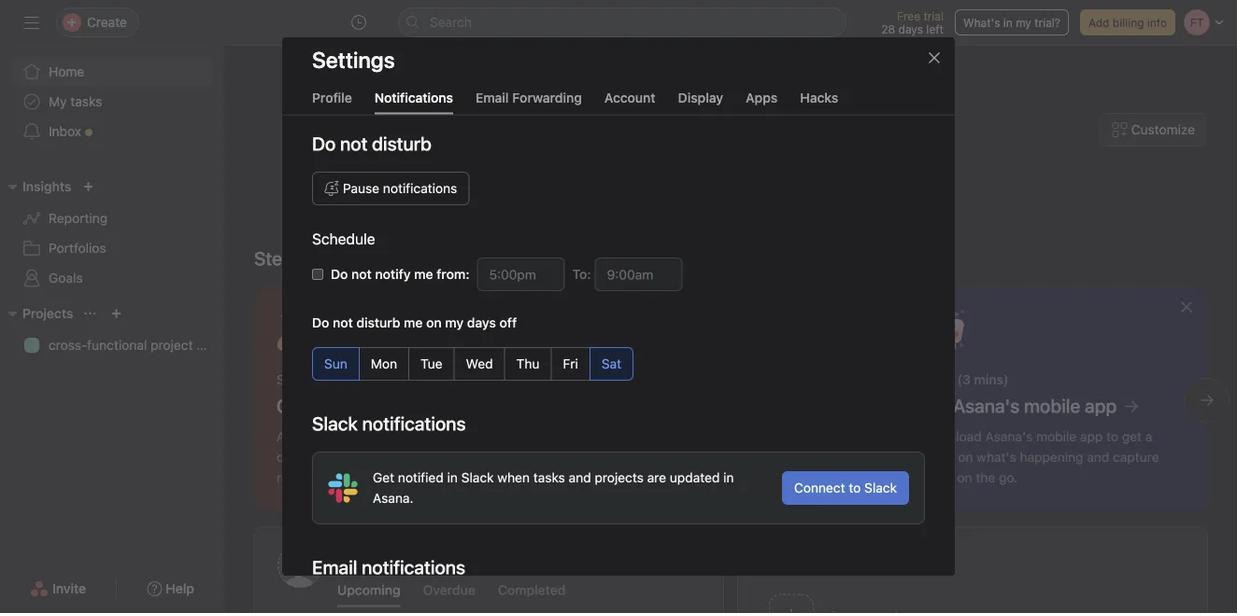Task type: vqa. For each thing, say whether or not it's contained in the screenshot.
– corresponding to kickoff
no



Task type: describe. For each thing, give the bounding box(es) containing it.
tasks inside 'global' element
[[70, 94, 102, 109]]

cross-
[[49, 338, 87, 353]]

when
[[497, 470, 530, 485]]

goals
[[49, 271, 83, 286]]

get started
[[328, 248, 421, 270]]

trial
[[924, 9, 944, 22]]

forwarding
[[512, 90, 582, 105]]

overdue
[[423, 583, 476, 599]]

inbox
[[49, 124, 81, 139]]

do for do not disturb me on my days off
[[312, 315, 329, 330]]

info
[[1147, 16, 1167, 29]]

fri
[[563, 356, 578, 371]]

my inside button
[[1016, 16, 1032, 29]]

completed
[[498, 583, 566, 599]]

projects button
[[0, 303, 73, 325]]

hacks
[[800, 90, 838, 105]]

display button
[[678, 90, 723, 114]]

goals link
[[11, 264, 213, 293]]

reporting
[[49, 211, 108, 226]]

do not disturb me on my days off
[[312, 315, 517, 330]]

tue button
[[408, 347, 455, 381]]

days
[[899, 22, 923, 36]]

invite button
[[18, 573, 98, 606]]

pause
[[343, 180, 379, 196]]

my tasks
[[49, 94, 102, 109]]

to:
[[572, 266, 591, 282]]

add profile photo image
[[278, 544, 322, 589]]

plan
[[196, 338, 222, 353]]

my tasks
[[337, 553, 412, 575]]

slack inside the get notified in slack when tasks and projects are updated in asana.
[[461, 470, 494, 485]]

search button
[[398, 7, 847, 37]]

do not disturb
[[312, 132, 432, 154]]

asana.
[[373, 491, 413, 506]]

email notifications
[[312, 556, 465, 578]]

updated
[[670, 470, 720, 485]]

28
[[881, 22, 895, 36]]

notifications
[[383, 180, 457, 196]]

hide sidebar image
[[24, 15, 39, 30]]

invite
[[52, 582, 86, 597]]

sun button
[[312, 347, 360, 381]]

1 vertical spatial my
[[445, 315, 464, 330]]

email
[[476, 90, 509, 105]]

scroll card carousel right image
[[1200, 393, 1215, 408]]

connect to slack link
[[782, 471, 909, 505]]

cross-functional project plan link
[[11, 331, 222, 361]]

Do not notify me from: checkbox
[[312, 269, 323, 280]]

add billing info button
[[1080, 9, 1176, 36]]

reporting link
[[11, 204, 213, 234]]

free trial 28 days left
[[881, 9, 944, 36]]

thu
[[516, 356, 540, 371]]

wed
[[466, 356, 493, 371]]

my
[[49, 94, 67, 109]]

what's in my trial?
[[963, 16, 1061, 29]]

fri button
[[551, 347, 590, 381]]

project
[[151, 338, 193, 353]]

apps button
[[746, 90, 778, 114]]

functional
[[87, 338, 147, 353]]

do for do not disturb
[[312, 132, 336, 154]]

what's in my trial? button
[[955, 9, 1069, 36]]

inbox link
[[11, 117, 213, 147]]

home link
[[11, 57, 213, 87]]

to for slack
[[849, 480, 861, 496]]

search list box
[[398, 7, 847, 37]]

portfolios link
[[11, 234, 213, 264]]

slack icon image
[[328, 473, 358, 503]]

insights button
[[0, 176, 71, 198]]

1 horizontal spatial in
[[723, 470, 734, 485]]

portfolios
[[49, 241, 106, 256]]

get
[[373, 470, 394, 485]]

0 horizontal spatial in
[[447, 470, 458, 485]]

cross-functional project plan
[[49, 338, 222, 353]]

tue
[[421, 356, 443, 371]]

not disturb
[[340, 132, 432, 154]]

account
[[604, 90, 656, 105]]

tasks inside the get notified in slack when tasks and projects are updated in asana.
[[533, 470, 565, 485]]

profile button
[[312, 90, 352, 114]]



Task type: locate. For each thing, give the bounding box(es) containing it.
home
[[49, 64, 84, 79]]

wed button
[[454, 347, 505, 381]]

1 horizontal spatial slack
[[864, 480, 897, 496]]

to for get started
[[307, 248, 324, 270]]

slack right connect
[[864, 480, 897, 496]]

do down profile 'button'
[[312, 132, 336, 154]]

my tasks link
[[337, 551, 700, 578]]

1 horizontal spatial tasks
[[533, 470, 565, 485]]

mon
[[371, 356, 397, 371]]

not for disturb
[[333, 315, 353, 330]]

apps
[[746, 90, 778, 105]]

notifications
[[374, 90, 453, 105]]

in
[[1003, 16, 1013, 29], [447, 470, 458, 485], [723, 470, 734, 485]]

2 vertical spatial do
[[312, 315, 329, 330]]

upcoming button
[[337, 583, 401, 608]]

my left trial?
[[1016, 16, 1032, 29]]

in right updated
[[723, 470, 734, 485]]

add
[[1089, 16, 1110, 29]]

0 horizontal spatial slack
[[461, 470, 494, 485]]

1 vertical spatial to
[[849, 480, 861, 496]]

left
[[926, 22, 944, 36]]

display
[[678, 90, 723, 105]]

notified
[[398, 470, 444, 485]]

steps to get started
[[254, 248, 421, 270]]

sat button
[[589, 347, 634, 381]]

slack notifications
[[312, 413, 466, 435]]

search
[[430, 14, 472, 30]]

0 vertical spatial tasks
[[70, 94, 102, 109]]

None text field
[[477, 257, 565, 291]]

projects element
[[0, 297, 224, 364]]

upcoming
[[337, 583, 401, 599]]

hacks button
[[800, 90, 838, 114]]

connect
[[794, 480, 845, 496]]

1 vertical spatial tasks
[[533, 470, 565, 485]]

None text field
[[595, 257, 683, 291]]

steps
[[254, 248, 303, 270]]

sat
[[602, 356, 621, 371]]

tasks right my
[[70, 94, 102, 109]]

billing
[[1113, 16, 1144, 29]]

do for do not notify me from:
[[331, 266, 348, 282]]

thu button
[[504, 347, 552, 381]]

settings
[[312, 47, 395, 73]]

mon button
[[359, 347, 409, 381]]

email forwarding
[[476, 90, 582, 105]]

tasks
[[70, 94, 102, 109], [533, 470, 565, 485]]

1 vertical spatial do
[[331, 266, 348, 282]]

tasks left 'and'
[[533, 470, 565, 485]]

0 horizontal spatial tasks
[[70, 94, 102, 109]]

0 horizontal spatial to
[[307, 248, 324, 270]]

slack left when
[[461, 470, 494, 485]]

0 vertical spatial not
[[351, 266, 372, 282]]

email forwarding button
[[476, 90, 582, 114]]

completed button
[[498, 583, 566, 608]]

projects
[[22, 306, 73, 321]]

on
[[426, 315, 442, 330]]

customize
[[1131, 122, 1195, 137]]

0 vertical spatial to
[[307, 248, 324, 270]]

0 vertical spatial do
[[312, 132, 336, 154]]

get notified in slack when tasks and projects are updated in asana.
[[373, 470, 734, 506]]

pause notifications
[[343, 180, 457, 196]]

in right the notified
[[447, 470, 458, 485]]

not for notify
[[351, 266, 372, 282]]

in inside what's in my trial? button
[[1003, 16, 1013, 29]]

sun
[[324, 356, 347, 371]]

trial?
[[1035, 16, 1061, 29]]

close image
[[927, 50, 942, 65]]

insights
[[22, 179, 71, 194]]

do right "do not notify me from:" checkbox at the top left of page
[[331, 266, 348, 282]]

0 horizontal spatial my
[[445, 315, 464, 330]]

1 vertical spatial not
[[333, 315, 353, 330]]

in right the what's
[[1003, 16, 1013, 29]]

do up sun
[[312, 315, 329, 330]]

0 vertical spatial my
[[1016, 16, 1032, 29]]

do not notify me from:
[[331, 266, 470, 282]]

what's
[[963, 16, 1000, 29]]

me
[[404, 315, 423, 330]]

free
[[897, 9, 920, 22]]

notify
[[375, 266, 411, 282]]

account button
[[604, 90, 656, 114]]

overdue button
[[423, 583, 476, 608]]

2 horizontal spatial in
[[1003, 16, 1013, 29]]

my
[[1016, 16, 1032, 29], [445, 315, 464, 330]]

are
[[647, 470, 666, 485]]

1 horizontal spatial to
[[849, 480, 861, 496]]

days off
[[467, 315, 517, 330]]

not left notify
[[351, 266, 372, 282]]

to right connect
[[849, 480, 861, 496]]

not
[[351, 266, 372, 282], [333, 315, 353, 330]]

disturb
[[356, 315, 400, 330]]

my tasks link
[[11, 87, 213, 117]]

me from:
[[414, 266, 470, 282]]

pause notifications button
[[312, 171, 469, 205]]

add billing info
[[1089, 16, 1167, 29]]

1 horizontal spatial my
[[1016, 16, 1032, 29]]

to right the steps
[[307, 248, 324, 270]]

global element
[[0, 46, 224, 158]]

insights element
[[0, 170, 224, 297]]

projects
[[595, 470, 644, 485]]

my right on
[[445, 315, 464, 330]]

schedule
[[312, 230, 375, 248]]

customize button
[[1100, 113, 1207, 147]]

not left 'disturb'
[[333, 315, 353, 330]]

and
[[569, 470, 591, 485]]

notifications button
[[374, 90, 453, 114]]

slack
[[461, 470, 494, 485], [864, 480, 897, 496]]

connect to slack
[[794, 480, 897, 496]]



